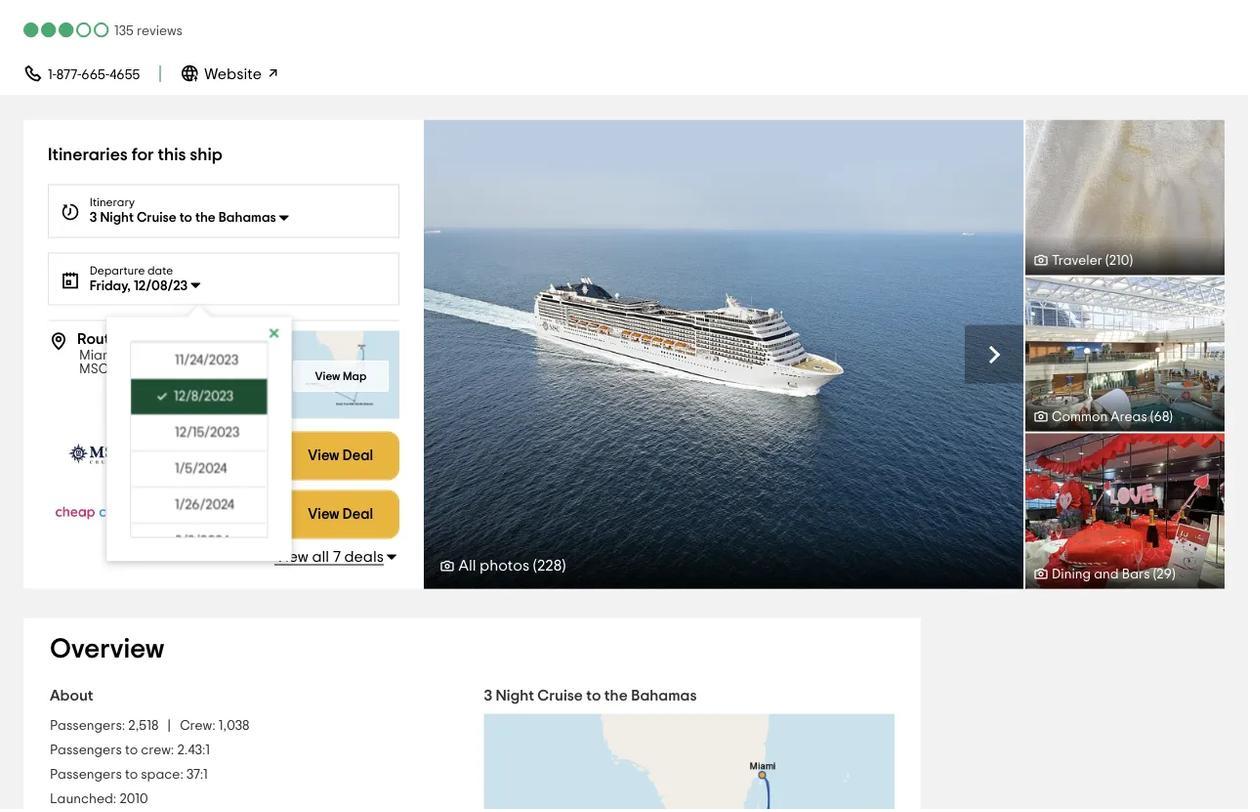 Task type: describe. For each thing, give the bounding box(es) containing it.
1-877-665-4655
[[48, 68, 140, 82]]

0 vertical spatial the
[[195, 211, 216, 224]]

all
[[459, 558, 477, 573]]

view left map
[[315, 370, 341, 382]]

1 vertical spatial cruise
[[538, 688, 583, 703]]

passengers for passengers to crew:
[[50, 744, 122, 757]]

0 vertical spatial 3 night cruise to the bahamas
[[90, 211, 276, 224]]

about
[[50, 688, 93, 703]]

route
[[77, 331, 119, 346]]

) right bars
[[1173, 567, 1176, 581]]

1 vertical spatial 3
[[484, 688, 493, 703]]

areas
[[1112, 410, 1148, 424]]

view deal for pp
[[308, 507, 373, 522]]

passengers: 2,518 | crew: 1,038
[[50, 719, 250, 733]]

departure
[[90, 265, 145, 277]]

pp inside $169 $109 pp
[[255, 448, 273, 462]]

traveler
[[1053, 254, 1103, 267]]

0 horizontal spatial bahamas
[[219, 211, 276, 224]]

view all 7 deals
[[275, 549, 384, 564]]

bars
[[1123, 567, 1151, 581]]

135 reviews
[[114, 24, 183, 38]]

deals
[[344, 549, 384, 564]]

crew:
[[141, 744, 174, 757]]

12/8/2023
[[174, 389, 234, 403]]

1 vertical spatial bahamas
[[631, 688, 697, 703]]

view right $169 $109 pp
[[308, 449, 340, 463]]

full view
[[700, 344, 773, 364]]

$339 pp
[[214, 508, 273, 525]]

$339
[[214, 508, 253, 525]]

passengers to space: 37 :1
[[50, 768, 208, 782]]

$169 $109 pp
[[215, 435, 273, 463]]

miami,
[[79, 348, 120, 362]]

12/08/23
[[134, 279, 188, 293]]

common
[[1053, 410, 1109, 424]]

common areas ( 68 )
[[1053, 410, 1174, 424]]

view up the all
[[308, 507, 340, 522]]

3 of 5 bubbles image
[[23, 21, 111, 38]]

37
[[187, 768, 200, 782]]

miami
[[215, 362, 252, 376]]

( right traveler at right top
[[1106, 254, 1110, 267]]

) right areas
[[1170, 410, 1174, 424]]

ship
[[190, 146, 223, 163]]

passengers to crew: 2.43 :1
[[50, 744, 210, 757]]

all
[[312, 549, 330, 564]]

0 horizontal spatial cruise
[[137, 211, 177, 224]]

228
[[537, 558, 562, 573]]

view left the all
[[275, 549, 309, 564]]

cay
[[231, 348, 256, 362]]

and
[[1095, 567, 1120, 581]]

view map
[[315, 370, 367, 382]]

2.43
[[177, 744, 202, 757]]

this
[[158, 146, 186, 163]]

( right photos
[[533, 558, 537, 573]]

itineraries
[[48, 146, 128, 163]]

view deal for $109
[[308, 449, 373, 463]]

135
[[114, 24, 134, 38]]

launched: 2010
[[50, 793, 148, 806]]

route miami, key west, ocean cay msc marine reserve, miami
[[77, 331, 256, 376]]

dining
[[1053, 567, 1092, 581]]

:1 for passengers to space: 37 :1
[[200, 768, 208, 782]]

1/5/2024
[[175, 462, 227, 475]]

marine
[[112, 362, 156, 376]]

for
[[132, 146, 154, 163]]



Task type: vqa. For each thing, say whether or not it's contained in the screenshot.
Full
yes



Task type: locate. For each thing, give the bounding box(es) containing it.
665-
[[81, 68, 109, 82]]

deal for pp
[[343, 507, 373, 522]]

0 vertical spatial cruise
[[137, 211, 177, 224]]

) right traveler at right top
[[1130, 254, 1134, 267]]

passengers down the passengers:
[[50, 744, 122, 757]]

12/15/2023
[[175, 426, 240, 439]]

2 deal from the top
[[343, 507, 373, 522]]

passengers
[[50, 744, 122, 757], [50, 768, 122, 782]]

itinerary
[[90, 197, 135, 209]]

1 vertical spatial the
[[605, 688, 628, 703]]

$169
[[249, 435, 273, 447]]

( right bars
[[1154, 567, 1157, 581]]

1 passengers from the top
[[50, 744, 122, 757]]

passengers:
[[50, 719, 125, 733]]

msc
[[79, 362, 109, 376]]

deal
[[343, 449, 373, 463], [343, 507, 373, 522]]

0 horizontal spatial 3 night cruise to the bahamas
[[90, 211, 276, 224]]

0 vertical spatial view deal
[[308, 449, 373, 463]]

1 view deal from the top
[[308, 449, 373, 463]]

68
[[1155, 410, 1170, 424]]

view deal
[[308, 449, 373, 463], [308, 507, 373, 522]]

0 horizontal spatial the
[[195, 211, 216, 224]]

crew:
[[180, 719, 216, 733]]

2 passengers from the top
[[50, 768, 122, 782]]

:1 down 2.43
[[200, 768, 208, 782]]

1 vertical spatial deal
[[343, 507, 373, 522]]

reserve,
[[159, 362, 212, 376]]

pp down the $169
[[255, 448, 273, 462]]

2/2/2024
[[175, 534, 230, 548]]

dining and bars ( 29 )
[[1053, 567, 1176, 581]]

the map for this itinerary is not available at this time. image
[[484, 714, 895, 809]]

210
[[1110, 254, 1130, 267]]

1 horizontal spatial 3
[[484, 688, 493, 703]]

1 pp from the top
[[255, 448, 273, 462]]

deal for $109
[[343, 449, 373, 463]]

0 vertical spatial night
[[100, 211, 134, 224]]

1 horizontal spatial night
[[496, 688, 535, 703]]

11/24/2023
[[175, 353, 239, 367]]

view
[[734, 344, 773, 364]]

(
[[1106, 254, 1110, 267], [1151, 410, 1155, 424], [533, 558, 537, 573], [1154, 567, 1157, 581]]

1 horizontal spatial cruise
[[538, 688, 583, 703]]

:1
[[202, 744, 210, 757], [200, 768, 208, 782]]

overview
[[50, 636, 164, 663]]

the
[[195, 211, 216, 224], [605, 688, 628, 703]]

deal down map
[[343, 449, 373, 463]]

1 horizontal spatial bahamas
[[631, 688, 697, 703]]

:1 down crew:
[[202, 744, 210, 757]]

1 vertical spatial view deal
[[308, 507, 373, 522]]

2010
[[120, 793, 148, 806]]

3
[[90, 211, 97, 224], [484, 688, 493, 703]]

2 pp from the top
[[255, 511, 273, 525]]

west,
[[148, 348, 182, 362]]

view
[[315, 370, 341, 382], [308, 449, 340, 463], [308, 507, 340, 522], [275, 549, 309, 564]]

1 vertical spatial pp
[[255, 511, 273, 525]]

29
[[1157, 567, 1173, 581]]

1 vertical spatial night
[[496, 688, 535, 703]]

reviews
[[137, 24, 183, 38]]

( right areas
[[1151, 410, 1155, 424]]

pp right $339
[[255, 511, 273, 525]]

website
[[205, 66, 265, 82]]

)
[[1130, 254, 1134, 267], [1170, 410, 1174, 424], [562, 558, 566, 573], [1173, 567, 1176, 581]]

0 horizontal spatial night
[[100, 211, 134, 224]]

key
[[123, 348, 145, 362]]

passengers up the launched:
[[50, 768, 122, 782]]

view deal down "view map"
[[308, 449, 373, 463]]

1 horizontal spatial the
[[605, 688, 628, 703]]

deal up deals
[[343, 507, 373, 522]]

1 vertical spatial passengers
[[50, 768, 122, 782]]

all photos ( 228 )
[[459, 558, 566, 573]]

7
[[333, 549, 341, 564]]

cruise
[[137, 211, 177, 224], [538, 688, 583, 703]]

$109
[[215, 445, 253, 463]]

bahamas
[[219, 211, 276, 224], [631, 688, 697, 703]]

ocean
[[185, 348, 228, 362]]

0 vertical spatial pp
[[255, 448, 273, 462]]

0 horizontal spatial 3
[[90, 211, 97, 224]]

0 vertical spatial deal
[[343, 449, 373, 463]]

departure date friday, 12/08/23
[[90, 265, 188, 293]]

1 deal from the top
[[343, 449, 373, 463]]

1-877-665-4655 link
[[23, 63, 140, 83]]

traveler ( 210 )
[[1053, 254, 1134, 267]]

1/26/2024
[[175, 498, 235, 512]]

|
[[168, 719, 171, 733]]

0 vertical spatial 3
[[90, 211, 97, 224]]

2,518
[[128, 719, 159, 733]]

pp inside the $339 pp
[[255, 511, 273, 525]]

date
[[148, 265, 173, 277]]

map
[[343, 370, 367, 382]]

view deal up "7"
[[308, 507, 373, 522]]

0 vertical spatial passengers
[[50, 744, 122, 757]]

passengers for passengers to space:
[[50, 768, 122, 782]]

0 vertical spatial :1
[[202, 744, 210, 757]]

2 view deal from the top
[[308, 507, 373, 522]]

3 night cruise to the bahamas
[[90, 211, 276, 224], [484, 688, 697, 703]]

night
[[100, 211, 134, 224], [496, 688, 535, 703]]

877-
[[56, 68, 81, 82]]

1,038
[[219, 719, 250, 733]]

4655
[[109, 68, 140, 82]]

1 horizontal spatial 3 night cruise to the bahamas
[[484, 688, 697, 703]]

itineraries for this ship
[[48, 146, 223, 163]]

:1 for passengers to crew: 2.43 :1
[[202, 744, 210, 757]]

1-
[[48, 68, 56, 82]]

bahamas up "the map for this itinerary is not available at this time." image
[[631, 688, 697, 703]]

0 vertical spatial bahamas
[[219, 211, 276, 224]]

to
[[180, 211, 192, 224], [587, 688, 601, 703], [125, 744, 138, 757], [125, 768, 138, 782]]

space:
[[141, 768, 184, 782]]

photos
[[480, 558, 530, 573]]

launched:
[[50, 793, 117, 806]]

pp
[[255, 448, 273, 462], [255, 511, 273, 525]]

1 vertical spatial 3 night cruise to the bahamas
[[484, 688, 697, 703]]

full
[[700, 344, 730, 364]]

bahamas down ship
[[219, 211, 276, 224]]

1 vertical spatial :1
[[200, 768, 208, 782]]

) right photos
[[562, 558, 566, 573]]

friday,
[[90, 279, 131, 293]]



